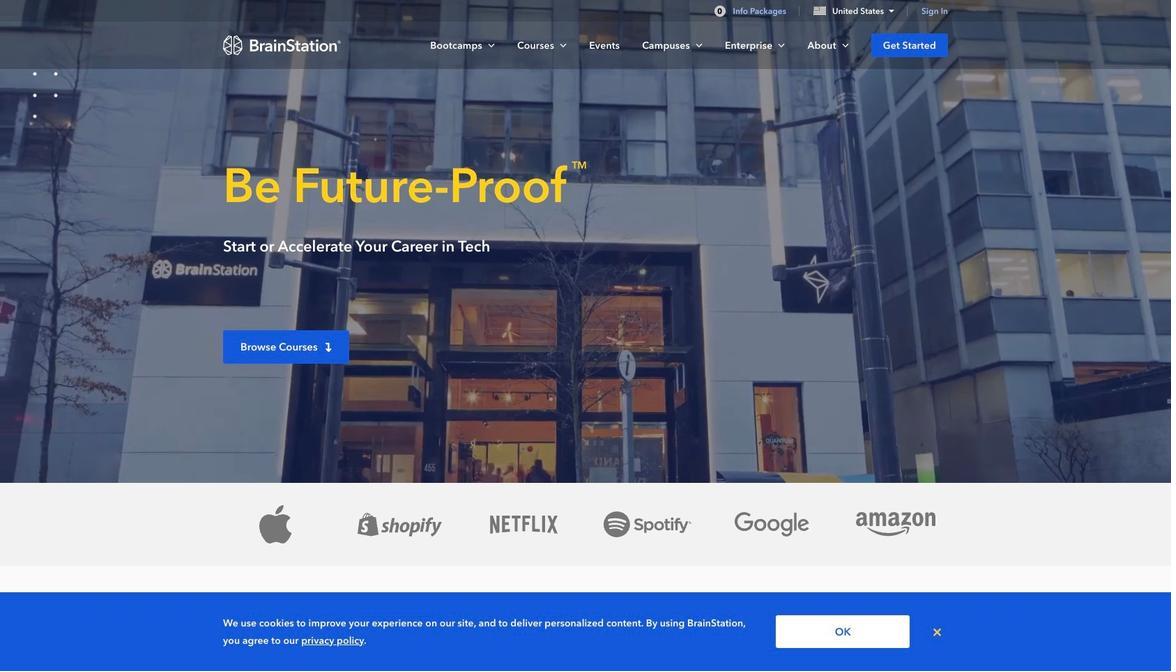 Task type: describe. For each thing, give the bounding box(es) containing it.
brainstation image
[[223, 36, 341, 55]]



Task type: vqa. For each thing, say whether or not it's contained in the screenshot.
BRAINSTATION Image
yes



